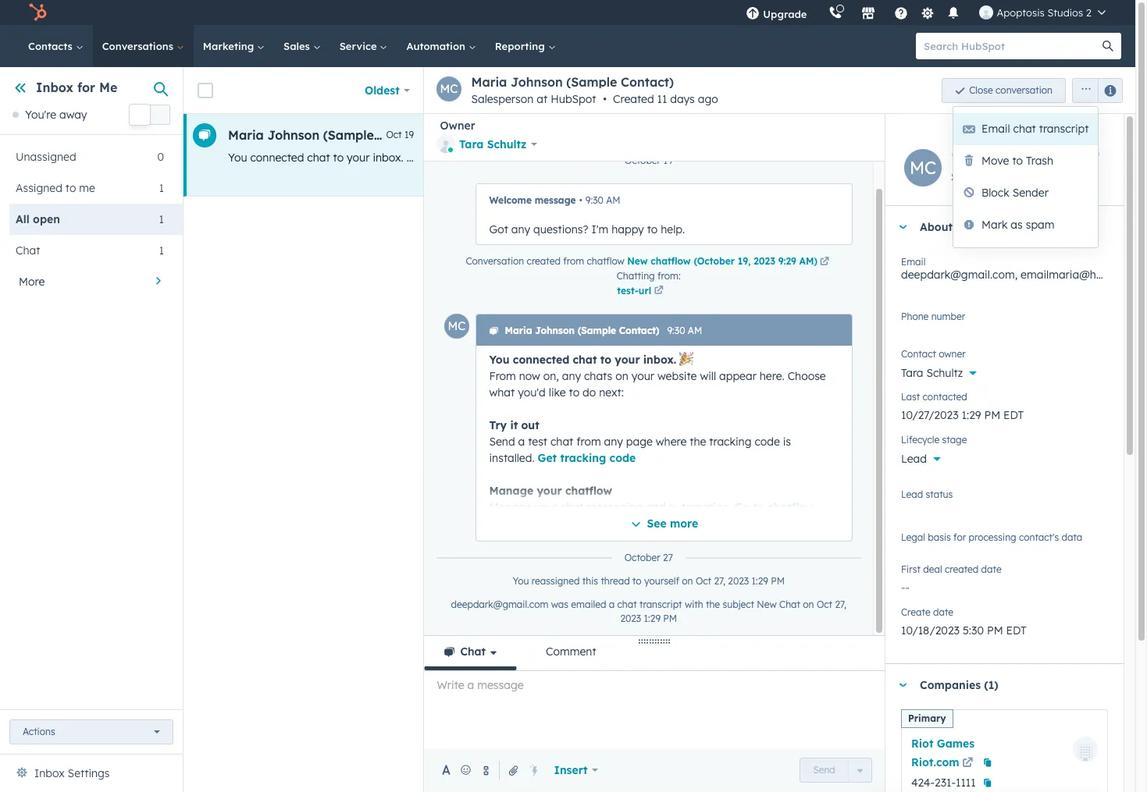 Task type: describe. For each thing, give the bounding box(es) containing it.
do inside "you connected chat to your inbox. 🎉 from now on, any chats on your website will appear here. choose what you'd like to do next:"
[[583, 386, 596, 400]]

deal
[[923, 564, 942, 576]]

link opens in a new window image inside riot.com link
[[962, 758, 973, 770]]

automation link
[[397, 25, 486, 67]]

any down the email chat transcript
[[1047, 151, 1067, 165]]

oct for oct 27, 2023 1:29 pm
[[817, 599, 832, 611]]

manage your chatflow manage your chat messaging and automation. go to chatflow
[[489, 484, 815, 515]]

do inside row
[[840, 151, 853, 165]]

open
[[33, 213, 60, 227]]

1 horizontal spatial 9:30
[[667, 325, 685, 337]]

chat inside "you connected chat to your inbox. 🎉 from now on, any chats on your website will appear here. choose what you'd like to do next:"
[[573, 353, 597, 367]]

riot
[[911, 737, 934, 751]]

or
[[596, 648, 608, 662]]

about this contact button
[[886, 206, 1108, 248]]

you for you connected chat to your inbox. 🎉 from now on, any chats on your website will appear here. choose what you'd like to do next:
[[489, 353, 510, 367]]

owner
[[440, 119, 475, 133]]

chatflow right go
[[768, 501, 815, 515]]

lifecycle stage
[[901, 434, 967, 446]]

first
[[901, 564, 921, 576]]

transcript inside main content
[[640, 599, 682, 611]]

a inside live chat from maria johnson (sample contact) with context you connected chat to your inbox.
from now on, any chats on your website will appear here. choose what you&#x27;d like to do next:

try it out 
send a test chat from any page where the tracking code is ins row
[[962, 151, 968, 165]]

(sample inside row
[[323, 127, 374, 143]]

1 horizontal spatial salesperson
[[951, 170, 1013, 184]]

am)
[[799, 255, 818, 267]]

apoptosis studios 2 button
[[970, 0, 1115, 25]]

me
[[79, 181, 95, 195]]

october for october 19
[[625, 155, 661, 166]]

any up welcome
[[479, 151, 498, 165]]

0 vertical spatial 1:29
[[752, 576, 768, 587]]

go to chatflow link
[[735, 501, 815, 515]]

on up with
[[682, 576, 693, 587]]

on inside "you connected chat to your inbox. 🎉 from now on, any chats on your website will appear here. choose what you'd like to do next:"
[[615, 369, 628, 383]]

contact) inside live chat from maria johnson (sample contact) with context you connected chat to your inbox.
from now on, any chats on your website will appear here. choose what you&#x27;d like to do next:

try it out 
send a test chat from any page where the tracking code is ins row
[[378, 127, 431, 143]]

you'd inside live chat from maria johnson (sample contact) with context you connected chat to your inbox.
from now on, any chats on your website will appear here. choose what you&#x27;d like to do next:

try it out 
send a test chat from any page where the tracking code is ins row
[[775, 151, 803, 165]]

1 horizontal spatial tara
[[901, 366, 923, 380]]

tracking inside try it out send a test chat from any page where the tracking code is installed.
[[709, 435, 752, 449]]

0 vertical spatial 27,
[[714, 576, 725, 587]]

all
[[16, 213, 30, 227]]

with
[[685, 599, 703, 611]]

emailmaria@hubspot.com
[[1021, 268, 1147, 282]]

was
[[551, 599, 568, 611]]

2023 inside oct 27, 2023 1:29 pm
[[620, 613, 641, 625]]

and inside manage your chatflow manage your chat messaging and automation. go to chatflow
[[646, 501, 666, 515]]

riot.com link
[[911, 754, 976, 774]]

0 vertical spatial 9:30
[[586, 194, 604, 206]]

oct for oct 19
[[386, 129, 402, 141]]

website inside row
[[575, 151, 614, 165]]

manage team member access and availability.
[[489, 599, 733, 613]]

about
[[920, 220, 953, 234]]

email chat transcript
[[982, 122, 1089, 136]]

appear inside row
[[637, 151, 674, 165]]

move to trash
[[982, 154, 1054, 168]]

connected for you connected chat to your inbox. 🎉 from now on, any chats on your website will appear here. choose what you'd like to do next:
[[513, 353, 569, 367]]

First deal created date text field
[[901, 573, 1108, 598]]

close
[[969, 84, 993, 96]]

any inside "you connected chat to your inbox. 🎉 from now on, any chats on your website will appear here. choose what you'd like to do next:"
[[562, 369, 581, 383]]

chatflow up from:
[[651, 255, 691, 267]]

chat button
[[424, 636, 517, 671]]

primary
[[908, 713, 946, 725]]

any right got
[[511, 223, 530, 237]]

hubspot inside maria johnson (sample contact) salesperson at hubspot • created 11 days ago
[[551, 92, 596, 106]]

message
[[535, 194, 576, 206]]

2 horizontal spatial 2023
[[754, 255, 775, 267]]

1 for open
[[159, 213, 164, 227]]

chat inside button
[[460, 645, 486, 659]]

website inside "you connected chat to your inbox. 🎉 from now on, any chats on your website will appear here. choose what you'd like to do next:"
[[658, 369, 697, 383]]

settings
[[68, 767, 110, 781]]

automation.
[[669, 501, 731, 515]]

johnson inside row
[[268, 127, 319, 143]]

upgrade image
[[746, 7, 760, 21]]

from inside try it out send a test chat from any page where the tracking code is installed.
[[576, 435, 601, 449]]

2 vertical spatial a
[[609, 599, 615, 611]]

yourself
[[644, 576, 679, 587]]

manage for manage your chatflow manage your chat messaging and automation. go to chatflow
[[489, 484, 533, 498]]

help.
[[661, 223, 685, 237]]

0 vertical spatial date
[[981, 564, 1002, 576]]

maria inside maria johnson (sample contact) salesperson at hubspot • created 11 days ago
[[471, 74, 507, 90]]

get tracking code
[[538, 451, 636, 465]]

like inside row
[[806, 151, 823, 165]]

october for october 27
[[624, 552, 660, 564]]

on inside row
[[533, 151, 546, 165]]

from:
[[658, 270, 681, 282]]

hubspot link
[[19, 3, 59, 22]]

marketplaces image
[[862, 7, 876, 21]]

reporting
[[495, 40, 548, 52]]

now inside "you connected chat to your inbox. 🎉 from now on, any chats on your website will appear here. choose what you'd like to do next:"
[[519, 369, 540, 383]]

riot.com
[[911, 756, 959, 770]]

you'd inside "you connected chat to your inbox. 🎉 from now on, any chats on your website will appear here. choose what you'd like to do next:"
[[518, 386, 546, 400]]

inbox settings link
[[34, 764, 110, 783]]

chat inside email chat transcript button
[[1013, 122, 1036, 136]]

2
[[1086, 6, 1092, 19]]

automation
[[406, 40, 468, 52]]

caret image for about this contact dropdown button
[[898, 225, 907, 229]]

get
[[538, 451, 557, 465]]

search image
[[1103, 41, 1114, 52]]

connected for you connected chat to your inbox. from now on, any chats on your website will appear here. choose what you'd like to do next:  try it out  send a test chat from any page where the
[[250, 151, 304, 165]]

status
[[926, 489, 953, 501]]

1 vertical spatial code
[[610, 451, 636, 465]]

new inside new chatflow (october 19, 2023 9:29 am) link
[[627, 255, 648, 267]]

group inside main content
[[1066, 78, 1123, 103]]

contact's
[[1019, 532, 1059, 543]]

3 1 from the top
[[159, 244, 164, 258]]

0 horizontal spatial created
[[527, 255, 561, 267]]

link opens in a new window image inside riot.com link
[[962, 755, 973, 774]]

now inside row
[[436, 151, 458, 165]]

like inside "you connected chat to your inbox. 🎉 from now on, any chats on your website will appear here. choose what you'd like to do next:"
[[549, 386, 566, 400]]

(sample inside maria johnson (sample contact) salesperson at hubspot • created 11 days ago
[[566, 74, 617, 90]]

the inside try it out send a test chat from any page where the tracking code is installed.
[[690, 435, 706, 449]]

more inside button
[[670, 517, 698, 531]]

you for you reassigned this thread to yourself on oct 27, 2023 1:29 pm
[[513, 576, 529, 587]]

contact
[[901, 348, 936, 360]]

to inside button
[[1012, 154, 1023, 168]]

created
[[613, 92, 654, 106]]

here. inside row
[[677, 151, 702, 165]]

try inside try it out send a test chat from any page where the tracking code is installed.
[[489, 419, 507, 433]]

from inside row
[[1020, 151, 1044, 165]]

the inside row
[[1133, 151, 1147, 165]]

1 horizontal spatial created
[[945, 564, 979, 576]]

next: inside "you connected chat to your inbox. 🎉 from now on, any chats on your website will appear here. choose what you'd like to do next:"
[[599, 386, 624, 400]]

1 vertical spatial 2023
[[728, 576, 749, 587]]

1 vertical spatial from
[[563, 255, 584, 267]]

page inside row
[[1070, 151, 1096, 165]]

inbox settings
[[34, 767, 110, 781]]

0 horizontal spatial tara
[[459, 137, 484, 151]]

🎉
[[679, 353, 694, 367]]

chat inside manage your chatflow manage your chat messaging and automation. go to chatflow
[[561, 501, 583, 515]]

october 27
[[624, 552, 673, 564]]

chatflow up messaging
[[565, 484, 612, 498]]

2 manage from the top
[[489, 501, 531, 515]]

1 horizontal spatial new
[[757, 599, 777, 611]]

send group
[[800, 758, 872, 783]]

1 horizontal spatial for
[[954, 532, 966, 543]]

email deepdark@gmail.com, emailmaria@hubspot.com
[[901, 256, 1147, 282]]

a inside try it out send a test chat from any page where the tracking code is installed.
[[518, 435, 525, 449]]

code inside try it out send a test chat from any page where the tracking code is installed.
[[755, 435, 780, 449]]

oct 19
[[386, 129, 414, 141]]

unassigned
[[16, 150, 76, 164]]

0 vertical spatial pm
[[771, 576, 785, 587]]

(october
[[694, 255, 735, 267]]

actions button
[[9, 720, 173, 745]]

pm inside oct 27, 2023 1:29 pm
[[663, 613, 677, 625]]

chatting from:
[[617, 270, 681, 282]]

stage
[[942, 434, 967, 446]]

or learn more about
[[592, 648, 703, 662]]

is
[[783, 435, 791, 449]]

deepdark@gmail.com,
[[901, 268, 1018, 282]]

choose inside "you connected chat to your inbox. 🎉 from now on, any chats on your website will appear here. choose what you'd like to do next:"
[[788, 369, 826, 383]]

help button
[[888, 0, 915, 25]]

about
[[670, 648, 700, 662]]

inbox for inbox settings
[[34, 767, 65, 781]]

comment
[[546, 645, 596, 659]]

on, inside row
[[461, 151, 476, 165]]

new chatflow (october 19, 2023 9:29 am)
[[627, 255, 818, 267]]

1 vertical spatial maria johnson (sample contact)
[[967, 151, 1147, 165]]

0 horizontal spatial this
[[582, 576, 598, 587]]

url
[[639, 285, 651, 296]]

email for email deepdark@gmail.com, emailmaria@hubspot.com
[[901, 256, 926, 268]]

maria johnson (sample contact) link
[[967, 149, 1147, 168]]

contact owner
[[901, 348, 966, 360]]

page inside try it out send a test chat from any page where the tracking code is installed.
[[626, 435, 653, 449]]

marketplaces button
[[852, 0, 885, 25]]

0 horizontal spatial tara schultz
[[459, 137, 527, 151]]

Search HubSpot search field
[[916, 33, 1107, 59]]

settings image
[[921, 7, 935, 21]]

424-231-1111
[[911, 776, 976, 790]]

0 vertical spatial am
[[606, 194, 620, 206]]

0 horizontal spatial schultz
[[487, 137, 527, 151]]

lead for lead status
[[901, 489, 923, 501]]

tara schultz button for contact owner
[[901, 358, 1108, 383]]

2 vertical spatial and
[[649, 599, 668, 613]]

caret image for the companies (1) dropdown button at right bottom
[[898, 684, 907, 688]]

contact) inside maria johnson (sample contact) link
[[1100, 151, 1147, 165]]

first deal created date
[[901, 564, 1002, 576]]

maria johnson (sample contact) 9:30 am
[[505, 325, 702, 337]]

more
[[19, 275, 45, 289]]

manage for manage team member access and availability.
[[489, 599, 531, 613]]

contact
[[979, 220, 1020, 234]]

(1)
[[984, 679, 998, 693]]

inbox for me
[[36, 80, 117, 95]]

welcome
[[489, 194, 532, 206]]

chat inside try it out send a test chat from any page where the tracking code is installed.
[[550, 435, 573, 449]]

@
[[1017, 170, 1027, 184]]

19,
[[738, 255, 751, 267]]

19 for oct 19
[[404, 129, 414, 141]]

you're
[[25, 108, 56, 122]]

style
[[617, 550, 641, 564]]

help image
[[894, 7, 909, 21]]

riot games
[[911, 737, 975, 751]]

1 vertical spatial hubspot
[[1030, 170, 1076, 184]]

customize the color and style of your chat widget.
[[489, 550, 750, 564]]

you connected chat to your inbox. from now on, any chats on your website will appear here. choose what you'd like to do next:  try it out  send a test chat from any page where the
[[228, 151, 1147, 165]]

Create date text field
[[901, 616, 1108, 641]]

1 horizontal spatial schultz
[[926, 366, 963, 380]]

salesperson @ hubspot
[[951, 170, 1076, 184]]

deepdark@gmail.com
[[451, 599, 548, 611]]

deepdark@gmail.com was emailed a chat transcript with the subject new chat on
[[451, 599, 817, 611]]

choose inside row
[[705, 151, 743, 165]]

away
[[59, 108, 87, 122]]



Task type: locate. For each thing, give the bounding box(es) containing it.
what inside "you connected chat to your inbox. 🎉 from now on, any chats on your website will appear here. choose what you'd like to do next:"
[[489, 386, 515, 400]]

inbox. left 🎉
[[643, 353, 676, 367]]

0 horizontal spatial hubspot
[[551, 92, 596, 106]]

0 vertical spatial more
[[670, 517, 698, 531]]

on down maria johnson (sample contact) 9:30 am
[[615, 369, 628, 383]]

19 for october 19
[[663, 155, 673, 166]]

menu containing apoptosis studios 2
[[735, 0, 1117, 25]]

october up you reassigned this thread to yourself on oct 27, 2023 1:29 pm
[[624, 552, 660, 564]]

you're away image
[[12, 112, 19, 118]]

1 vertical spatial and
[[594, 550, 614, 564]]

october 19
[[625, 155, 673, 166]]

1 vertical spatial a
[[518, 435, 525, 449]]

link opens in a new window image inside new chatflow (october 19, 2023 9:29 am) link
[[820, 258, 829, 267]]

link opens in a new window image
[[820, 255, 829, 269], [654, 284, 664, 298], [654, 287, 664, 296], [962, 758, 973, 770]]

chats down maria johnson (sample contact) 9:30 am
[[584, 369, 612, 383]]

from up @
[[1020, 151, 1044, 165]]

basis
[[928, 532, 951, 543]]

chats inside row
[[501, 151, 530, 165]]

0 vertical spatial like
[[806, 151, 823, 165]]

close conversation button
[[942, 78, 1066, 103]]

on up the welcome message • 9:30 am
[[533, 151, 546, 165]]

1 vertical spatial website
[[658, 369, 697, 383]]

any up get tracking code
[[604, 435, 623, 449]]

1 vertical spatial •
[[579, 194, 582, 206]]

am up 🎉
[[688, 325, 702, 337]]

october down created at top right
[[625, 155, 661, 166]]

caret image inside about this contact dropdown button
[[898, 225, 907, 229]]

0 horizontal spatial pm
[[663, 613, 677, 625]]

0 vertical spatial for
[[77, 80, 95, 95]]

notifications button
[[941, 0, 967, 25]]

0 horizontal spatial will
[[617, 151, 633, 165]]

1 vertical spatial appear
[[719, 369, 757, 383]]

inbox up you're away
[[36, 80, 73, 95]]

2 vertical spatial oct
[[817, 599, 832, 611]]

caret image inside the companies (1) dropdown button
[[898, 684, 907, 688]]

i'm
[[592, 223, 609, 237]]

2023 right 19,
[[754, 255, 775, 267]]

0 horizontal spatial new
[[627, 255, 648, 267]]

tara
[[459, 137, 484, 151], [901, 366, 923, 380]]

me
[[99, 80, 117, 95]]

0 vertical spatial you'd
[[775, 151, 803, 165]]

9:30 up i'm
[[586, 194, 604, 206]]

and
[[646, 501, 666, 515], [594, 550, 614, 564], [649, 599, 668, 613]]

you inside "you connected chat to your inbox. 🎉 from now on, any chats on your website will appear here. choose what you'd like to do next:"
[[489, 353, 510, 367]]

tara schultz image
[[980, 5, 994, 20]]

27, inside oct 27, 2023 1:29 pm
[[835, 599, 846, 611]]

group
[[1066, 78, 1123, 103]]

you connected chat to your inbox. 🎉 from now on, any chats on your website will appear here. choose what you'd like to do next:
[[489, 353, 826, 400]]

see
[[647, 517, 667, 531]]

test up salesperson @ hubspot
[[971, 151, 991, 165]]

1 vertical spatial like
[[549, 386, 566, 400]]

0 vertical spatial code
[[755, 435, 780, 449]]

created right deal
[[945, 564, 979, 576]]

salesperson
[[471, 92, 534, 106], [951, 170, 1013, 184]]

tracking right get
[[560, 451, 606, 465]]

connected inside "you connected chat to your inbox. 🎉 from now on, any chats on your website will appear here. choose what you'd like to do next:"
[[513, 353, 569, 367]]

on, down maria johnson (sample contact) 9:30 am
[[543, 369, 559, 383]]

out inside try it out send a test chat from any page where the tracking code is installed.
[[521, 419, 539, 433]]

out inside row
[[913, 151, 930, 165]]

from down questions?
[[563, 255, 584, 267]]

send inside button
[[813, 764, 835, 776]]

reassigned
[[532, 576, 580, 587]]

chatflow down i'm
[[587, 255, 625, 267]]

new right subject
[[757, 599, 777, 611]]

0 vertical spatial inbox.
[[373, 151, 403, 165]]

0 horizontal spatial page
[[626, 435, 653, 449]]

contacted
[[923, 391, 967, 403]]

Phone number text field
[[901, 308, 1108, 340]]

hubspot right at at left
[[551, 92, 596, 106]]

0 horizontal spatial code
[[610, 451, 636, 465]]

1 horizontal spatial email
[[982, 122, 1010, 136]]

link opens in a new window image
[[820, 258, 829, 267], [962, 755, 973, 774]]

1 manage from the top
[[489, 484, 533, 498]]

next: inside row
[[856, 151, 881, 165]]

inbox
[[36, 80, 73, 95], [34, 767, 65, 781]]

more
[[670, 517, 698, 531], [640, 648, 667, 662]]

will
[[617, 151, 633, 165], [700, 369, 716, 383]]

1 caret image from the top
[[898, 225, 907, 229]]

salesperson left at at left
[[471, 92, 534, 106]]

block sender
[[982, 186, 1049, 200]]

you inside live chat from maria johnson (sample contact) with context you connected chat to your inbox.
from now on, any chats on your website will appear here. choose what you&#x27;d like to do next:

try it out 
send a test chat from any page where the tracking code is ins row
[[228, 151, 247, 165]]

transcript up maria johnson (sample contact) link
[[1039, 122, 1089, 136]]

date down legal basis for processing contact's data
[[981, 564, 1002, 576]]

you for you connected chat to your inbox. from now on, any chats on your website will appear here. choose what you'd like to do next:  try it out  send a test chat from any page where the
[[228, 151, 247, 165]]

lead down lifecycle
[[901, 452, 927, 466]]

Last contacted text field
[[901, 401, 1108, 426]]

new chatflow (october 19, 2023 9:29 am) link
[[627, 255, 832, 269]]

pm down yourself
[[663, 613, 677, 625]]

code left "is" in the right bottom of the page
[[755, 435, 780, 449]]

where right trash
[[1099, 151, 1130, 165]]

apoptosis studios 2
[[997, 6, 1092, 19]]

oct inside live chat from maria johnson (sample contact) with context you connected chat to your inbox.
from now on, any chats on your website will appear here. choose what you&#x27;d like to do next:

try it out 
send a test chat from any page where the tracking code is ins row
[[386, 129, 402, 141]]

test up get
[[528, 435, 547, 449]]

2 1 from the top
[[159, 213, 164, 227]]

customize
[[489, 550, 543, 564]]

website down 🎉
[[658, 369, 697, 383]]

tara schultz button for owner
[[437, 133, 537, 156]]

it
[[903, 151, 909, 165], [510, 419, 518, 433]]

see more button
[[630, 515, 698, 535]]

1 vertical spatial tracking
[[560, 451, 606, 465]]

1 horizontal spatial tara schultz
[[901, 366, 963, 380]]

assigned
[[16, 181, 62, 195]]

date
[[981, 564, 1002, 576], [933, 607, 954, 619]]

search button
[[1095, 33, 1121, 59]]

out up get
[[521, 419, 539, 433]]

0 horizontal spatial like
[[549, 386, 566, 400]]

choose down ago
[[705, 151, 743, 165]]

this left mark on the right top of the page
[[956, 220, 976, 234]]

more right learn
[[640, 648, 667, 662]]

transcript inside button
[[1039, 122, 1089, 136]]

2 vertical spatial manage
[[489, 599, 531, 613]]

am up i'm
[[606, 194, 620, 206]]

trash
[[1026, 154, 1054, 168]]

a left move
[[962, 151, 968, 165]]

maria inside row
[[228, 127, 264, 143]]

0 vertical spatial connected
[[250, 151, 304, 165]]

tracking
[[709, 435, 752, 449], [560, 451, 606, 465]]

tara schultz button up welcome
[[437, 133, 537, 156]]

page up get tracking code
[[626, 435, 653, 449]]

0 horizontal spatial you'd
[[518, 386, 546, 400]]

transcript down yourself
[[640, 599, 682, 611]]

0 vertical spatial and
[[646, 501, 666, 515]]

on,
[[461, 151, 476, 165], [543, 369, 559, 383]]

installed.
[[489, 451, 535, 465]]

0 horizontal spatial salesperson
[[471, 92, 534, 106]]

• left created at top right
[[603, 92, 607, 106]]

menu
[[735, 0, 1117, 25]]

inbox. down the oct 19
[[373, 151, 403, 165]]

welcome message • 9:30 am
[[489, 194, 620, 206]]

1 vertical spatial 27,
[[835, 599, 846, 611]]

salesperson up the block
[[951, 170, 1013, 184]]

tara down owner
[[459, 137, 484, 151]]

27, left create
[[835, 599, 846, 611]]

0 horizontal spatial 27,
[[714, 576, 725, 587]]

create date
[[901, 607, 954, 619]]

about this contact
[[920, 220, 1020, 234]]

2 lead from the top
[[901, 489, 923, 501]]

choose up "is" in the right bottom of the page
[[788, 369, 826, 383]]

from inside row
[[407, 151, 433, 165]]

chats inside "you connected chat to your inbox. 🎉 from now on, any chats on your website will appear here. choose what you'd like to do next:"
[[584, 369, 612, 383]]

johnson inside maria johnson (sample contact) salesperson at hubspot • created 11 days ago
[[511, 74, 563, 90]]

oct 27, 2023 1:29 pm
[[620, 599, 846, 625]]

27
[[663, 552, 673, 564]]

0 horizontal spatial choose
[[705, 151, 743, 165]]

0 vertical spatial a
[[962, 151, 968, 165]]

new
[[627, 255, 648, 267], [757, 599, 777, 611]]

you're away
[[25, 108, 87, 122]]

1 1 from the top
[[159, 181, 164, 195]]

2 horizontal spatial chat
[[779, 599, 800, 611]]

2023
[[754, 255, 775, 267], [728, 576, 749, 587], [620, 613, 641, 625]]

send inside row
[[933, 151, 959, 165]]

oct inside oct 27, 2023 1:29 pm
[[817, 599, 832, 611]]

sales
[[284, 40, 313, 52]]

created down questions?
[[527, 255, 561, 267]]

new up chatting
[[627, 255, 648, 267]]

0 vertical spatial where
[[1099, 151, 1130, 165]]

1 vertical spatial will
[[700, 369, 716, 383]]

1 vertical spatial choose
[[788, 369, 826, 383]]

will inside "you connected chat to your inbox. 🎉 from now on, any chats on your website will appear here. choose what you'd like to do next:"
[[700, 369, 716, 383]]

test inside row
[[971, 151, 991, 165]]

1 horizontal spatial what
[[746, 151, 772, 165]]

block
[[982, 186, 1010, 200]]

any inside try it out send a test chat from any page where the tracking code is installed.
[[604, 435, 623, 449]]

test inside try it out send a test chat from any page where the tracking code is installed.
[[528, 435, 547, 449]]

1 vertical spatial where
[[656, 435, 687, 449]]

inbox for inbox for me
[[36, 80, 73, 95]]

chatflow
[[587, 255, 625, 267], [651, 255, 691, 267], [565, 484, 612, 498], [768, 501, 815, 515]]

1 horizontal spatial link opens in a new window image
[[962, 755, 973, 774]]

a right emailed
[[609, 599, 615, 611]]

out
[[913, 151, 930, 165], [521, 419, 539, 433]]

will inside live chat from maria johnson (sample contact) with context you connected chat to your inbox.
from now on, any chats on your website will appear here. choose what you&#x27;d like to do next:

try it out 
send a test chat from any page where the tracking code is ins row
[[617, 151, 633, 165]]

1 horizontal spatial now
[[519, 369, 540, 383]]

thread
[[601, 576, 630, 587]]

here. up "is" in the right bottom of the page
[[760, 369, 785, 383]]

here. right october 19
[[677, 151, 702, 165]]

assigned to me
[[16, 181, 95, 195]]

1 vertical spatial transcript
[[640, 599, 682, 611]]

1 vertical spatial date
[[933, 607, 954, 619]]

maria johnson (sample contact) inside row
[[228, 127, 431, 143]]

questions?
[[533, 223, 588, 237]]

salesperson inside maria johnson (sample contact) salesperson at hubspot • created 11 days ago
[[471, 92, 534, 106]]

tara down contact
[[901, 366, 923, 380]]

2 vertical spatial from
[[576, 435, 601, 449]]

19 inside live chat from maria johnson (sample contact) with context you connected chat to your inbox.
from now on, any chats on your website will appear here. choose what you&#x27;d like to do next:

try it out 
send a test chat from any page where the tracking code is ins row
[[404, 129, 414, 141]]

2 october from the top
[[624, 552, 660, 564]]

0 vertical spatial will
[[617, 151, 633, 165]]

spam
[[1026, 218, 1055, 232]]

1 vertical spatial tara schultz button
[[901, 358, 1108, 383]]

page right trash
[[1070, 151, 1096, 165]]

1 vertical spatial what
[[489, 386, 515, 400]]

1 horizontal spatial hubspot
[[1030, 170, 1076, 184]]

1 vertical spatial it
[[510, 419, 518, 433]]

comment button
[[526, 636, 616, 671]]

1 horizontal spatial 1:29
[[752, 576, 768, 587]]

you
[[228, 151, 247, 165], [489, 353, 510, 367], [513, 576, 529, 587]]

1 vertical spatial test
[[528, 435, 547, 449]]

1 vertical spatial inbox.
[[643, 353, 676, 367]]

0 vertical spatial tracking
[[709, 435, 752, 449]]

1 horizontal spatial pm
[[771, 576, 785, 587]]

2023 down "deepdark@gmail.com was emailed a chat transcript with the subject new chat on"
[[620, 613, 641, 625]]

mark as spam button
[[953, 209, 1098, 241]]

1 vertical spatial this
[[582, 576, 598, 587]]

lead button
[[901, 444, 1108, 469]]

1 vertical spatial tara
[[901, 366, 923, 380]]

appear inside "you connected chat to your inbox. 🎉 from now on, any chats on your website will appear here. choose what you'd like to do next:"
[[719, 369, 757, 383]]

what inside live chat from maria johnson (sample contact) with context you connected chat to your inbox.
from now on, any chats on your website will appear here. choose what you&#x27;d like to do next:

try it out 
send a test chat from any page where the tracking code is ins row
[[746, 151, 772, 165]]

code up messaging
[[610, 451, 636, 465]]

9:30 up 🎉
[[667, 325, 685, 337]]

for
[[77, 80, 95, 95], [954, 532, 966, 543]]

1 october from the top
[[625, 155, 661, 166]]

last
[[901, 391, 920, 403]]

reporting link
[[486, 25, 565, 67]]

email inside button
[[982, 122, 1010, 136]]

and down yourself
[[649, 599, 668, 613]]

0 vertical spatial you
[[228, 151, 247, 165]]

19 left owner
[[404, 129, 414, 141]]

0 vertical spatial it
[[903, 151, 909, 165]]

1 horizontal spatial 19
[[663, 155, 673, 166]]

2 vertical spatial send
[[813, 764, 835, 776]]

oldest
[[365, 83, 400, 97]]

231-
[[935, 776, 956, 790]]

team
[[535, 599, 561, 613]]

october
[[625, 155, 661, 166], [624, 552, 660, 564]]

email
[[982, 122, 1010, 136], [901, 256, 926, 268]]

link opens in a new window image right am)
[[820, 258, 829, 267]]

live chat from maria johnson (sample contact) with context you connected chat to your inbox.
from now on, any chats on your website will appear here. choose what you&#x27;d like to do next:

try it out 
send a test chat from any page where the tracking code is ins row
[[184, 114, 1147, 197]]

notifications image
[[947, 7, 961, 21]]

contact)
[[621, 74, 674, 90], [378, 127, 431, 143], [1100, 151, 1147, 165], [619, 325, 659, 337]]

0 horizontal spatial a
[[518, 435, 525, 449]]

2 caret image from the top
[[898, 684, 907, 688]]

1 horizontal spatial •
[[603, 92, 607, 106]]

service
[[339, 40, 380, 52]]

data
[[1062, 532, 1083, 543]]

0 horizontal spatial am
[[606, 194, 620, 206]]

1 vertical spatial chat
[[779, 599, 800, 611]]

this up emailed
[[582, 576, 598, 587]]

2023 up subject
[[728, 576, 749, 587]]

inbox. for from
[[373, 151, 403, 165]]

lead for lead
[[901, 452, 927, 466]]

1 vertical spatial caret image
[[898, 684, 907, 688]]

tara schultz down contact owner
[[901, 366, 963, 380]]

0 horizontal spatial transcript
[[640, 599, 682, 611]]

it inside try it out send a test chat from any page where the tracking code is installed.
[[510, 419, 518, 433]]

tracking left "is" in the right bottom of the page
[[709, 435, 752, 449]]

0 horizontal spatial date
[[933, 607, 954, 619]]

website left october 19
[[575, 151, 614, 165]]

for left me
[[77, 80, 95, 95]]

pm up oct 27, 2023 1:29 pm on the bottom right of page
[[771, 576, 785, 587]]

0 vertical spatial what
[[746, 151, 772, 165]]

1 vertical spatial october
[[624, 552, 660, 564]]

hubspot image
[[28, 3, 47, 22]]

0 vertical spatial october
[[625, 155, 661, 166]]

0 vertical spatial link opens in a new window image
[[820, 258, 829, 267]]

availability.
[[671, 599, 730, 613]]

email for email chat transcript
[[982, 122, 1010, 136]]

0 horizontal spatial 2023
[[620, 613, 641, 625]]

test
[[971, 151, 991, 165], [528, 435, 547, 449]]

main content containing maria johnson (sample contact)
[[184, 67, 1147, 793]]

1 horizontal spatial oct
[[696, 576, 711, 587]]

connected inside row
[[250, 151, 304, 165]]

sales link
[[274, 25, 330, 67]]

email up move
[[982, 122, 1010, 136]]

a
[[962, 151, 968, 165], [518, 435, 525, 449], [609, 599, 615, 611]]

27, down the widget. on the bottom of page
[[714, 576, 725, 587]]

here. inside "you connected chat to your inbox. 🎉 from now on, any chats on your website will appear here. choose what you'd like to do next:"
[[760, 369, 785, 383]]

caret image left about
[[898, 225, 907, 229]]

1 vertical spatial send
[[489, 435, 515, 449]]

1 horizontal spatial website
[[658, 369, 697, 383]]

next:
[[856, 151, 881, 165], [599, 386, 624, 400]]

out up about
[[913, 151, 930, 165]]

1 horizontal spatial connected
[[513, 353, 569, 367]]

chat right subject
[[779, 599, 800, 611]]

3 manage from the top
[[489, 599, 531, 613]]

1 vertical spatial next:
[[599, 386, 624, 400]]

try inside row
[[884, 151, 900, 165]]

send inside try it out send a test chat from any page where the tracking code is installed.
[[489, 435, 515, 449]]

inbox left settings
[[34, 767, 65, 781]]

maria johnson (sample contact) down the email chat transcript
[[967, 151, 1147, 165]]

chat up more
[[16, 244, 40, 258]]

email inside email deepdark@gmail.com, emailmaria@hubspot.com
[[901, 256, 926, 268]]

chats up welcome
[[501, 151, 530, 165]]

1:29 inside oct 27, 2023 1:29 pm
[[644, 613, 661, 625]]

it inside row
[[903, 151, 909, 165]]

0 vertical spatial choose
[[705, 151, 743, 165]]

contact) inside maria johnson (sample contact) salesperson at hubspot • created 11 days ago
[[621, 74, 674, 90]]

maria johnson (sample contact) down oldest
[[228, 127, 431, 143]]

any
[[479, 151, 498, 165], [1047, 151, 1067, 165], [511, 223, 530, 237], [562, 369, 581, 383], [604, 435, 623, 449]]

chat down deepdark@gmail.com
[[460, 645, 486, 659]]

ago
[[698, 92, 718, 106]]

this inside dropdown button
[[956, 220, 976, 234]]

service link
[[330, 25, 397, 67]]

link opens in a new window image up 1111
[[962, 755, 973, 774]]

where inside try it out send a test chat from any page where the tracking code is installed.
[[656, 435, 687, 449]]

chats
[[501, 151, 530, 165], [584, 369, 612, 383]]

caret image left companies
[[898, 684, 907, 688]]

where inside row
[[1099, 151, 1130, 165]]

all open
[[16, 213, 60, 227]]

lead inside lead popup button
[[901, 452, 927, 466]]

schultz up welcome
[[487, 137, 527, 151]]

what
[[746, 151, 772, 165], [489, 386, 515, 400]]

any down maria johnson (sample contact) 9:30 am
[[562, 369, 581, 383]]

lead left status
[[901, 489, 923, 501]]

1 vertical spatial tara schultz
[[901, 366, 963, 380]]

oct
[[386, 129, 402, 141], [696, 576, 711, 587], [817, 599, 832, 611]]

• inside maria johnson (sample contact) salesperson at hubspot • created 11 days ago
[[603, 92, 607, 106]]

1 horizontal spatial am
[[688, 325, 702, 337]]

0 vertical spatial manage
[[489, 484, 533, 498]]

conversation
[[466, 255, 524, 267]]

test-
[[617, 285, 639, 296]]

1 for to
[[159, 181, 164, 195]]

caret image
[[898, 225, 907, 229], [898, 684, 907, 688]]

1 lead from the top
[[901, 452, 927, 466]]

19 down 11
[[663, 155, 673, 166]]

try it out send a test chat from any page where the tracking code is installed.
[[489, 419, 791, 465]]

inbox. for 🎉
[[643, 353, 676, 367]]

where up manage your chatflow manage your chat messaging and automation. go to chatflow
[[656, 435, 687, 449]]

for right basis
[[954, 532, 966, 543]]

upgrade
[[763, 8, 807, 20]]

email chat transcript button
[[953, 113, 1098, 145]]

on, inside "you connected chat to your inbox. 🎉 from now on, any chats on your website will appear here. choose what you'd like to do next:"
[[543, 369, 559, 383]]

0 vertical spatial lead
[[901, 452, 927, 466]]

on right subject
[[803, 599, 814, 611]]

and up see
[[646, 501, 666, 515]]

main content
[[184, 67, 1147, 793]]

subject
[[723, 599, 754, 611]]

0 vertical spatial caret image
[[898, 225, 907, 229]]

contacts link
[[19, 25, 93, 67]]

0 horizontal spatial it
[[510, 419, 518, 433]]

1 vertical spatial oct
[[696, 576, 711, 587]]

inbox. inside "you connected chat to your inbox. 🎉 from now on, any chats on your website will appear here. choose what you'd like to do next:"
[[643, 353, 676, 367]]

2 vertical spatial you
[[513, 576, 529, 587]]

tara schultz button up last contacted text box
[[901, 358, 1108, 383]]

more down the automation.
[[670, 517, 698, 531]]

0 horizontal spatial chat
[[16, 244, 40, 258]]

menu item
[[818, 0, 821, 25]]

0 horizontal spatial from
[[407, 151, 433, 165]]

from
[[1020, 151, 1044, 165], [563, 255, 584, 267], [576, 435, 601, 449]]

close conversation
[[969, 84, 1053, 96]]

1 vertical spatial more
[[640, 648, 667, 662]]

inbox. inside row
[[373, 151, 403, 165]]

hubspot down maria johnson (sample contact) link
[[1030, 170, 1076, 184]]

1 vertical spatial inbox
[[34, 767, 65, 781]]

you'd
[[775, 151, 803, 165], [518, 386, 546, 400]]

1 vertical spatial new
[[757, 599, 777, 611]]

0 vertical spatial 1
[[159, 181, 164, 195]]

calling icon image
[[829, 6, 843, 20]]

messaging
[[586, 501, 643, 515]]

move
[[982, 154, 1009, 168]]

• right message
[[579, 194, 582, 206]]

date right create
[[933, 607, 954, 619]]

1:29 up subject
[[752, 576, 768, 587]]

from up get tracking code link at the bottom
[[576, 435, 601, 449]]

tara schultz down owner
[[459, 137, 527, 151]]

1 horizontal spatial chats
[[584, 369, 612, 383]]

companies (1) button
[[886, 665, 1108, 707]]

legal basis for processing contact's data
[[901, 532, 1083, 543]]

to inside manage your chatflow manage your chat messaging and automation. go to chatflow
[[753, 501, 764, 515]]

1 vertical spatial 1:29
[[644, 613, 661, 625]]

•
[[603, 92, 607, 106], [579, 194, 582, 206]]

from inside "you connected chat to your inbox. 🎉 from now on, any chats on your website will appear here. choose what you'd like to do next:"
[[489, 369, 516, 383]]

0 horizontal spatial you
[[228, 151, 247, 165]]



Task type: vqa. For each thing, say whether or not it's contained in the screenshot.


